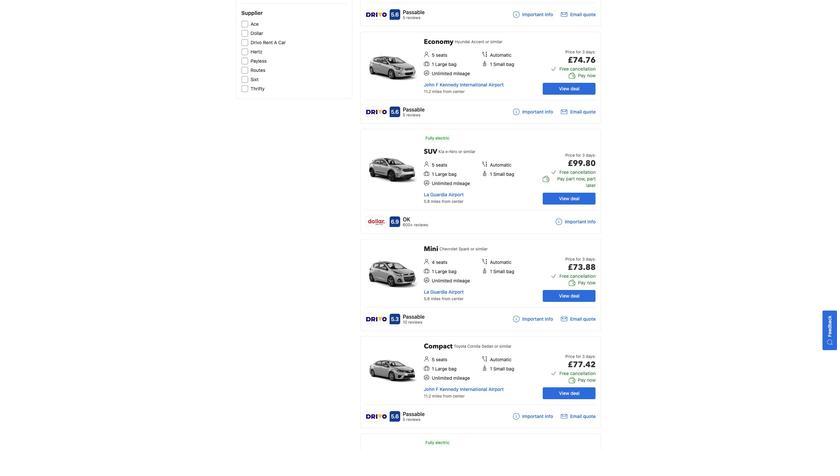 Task type: locate. For each thing, give the bounding box(es) containing it.
price inside price for 3 days: £77.42
[[566, 354, 575, 359]]

days: inside price for 3 days: £99.80
[[586, 153, 596, 158]]

deal down pay part now, part later
[[571, 196, 580, 201]]

1 large bag down kia
[[432, 171, 457, 177]]

mileage down toyota
[[454, 376, 470, 381]]

price inside price for 3 days: £99.80
[[566, 153, 575, 158]]

1 large bag down 4 seats on the right of page
[[432, 269, 457, 274]]

similar right accent
[[491, 39, 503, 44]]

now down £73.88
[[588, 280, 596, 286]]

important info for £74.76
[[523, 109, 554, 115]]

2 vertical spatial now
[[588, 378, 596, 383]]

unlimited down economy
[[432, 71, 453, 76]]

unlimited up la guardia airport 5.8 miles from center
[[432, 181, 453, 186]]

fully electric
[[426, 136, 450, 141], [426, 441, 450, 446]]

1 vertical spatial guardia
[[431, 289, 448, 295]]

pay now down £77.42
[[579, 378, 596, 383]]

0 vertical spatial f
[[436, 82, 439, 88]]

5 seats for £74.76
[[432, 52, 448, 58]]

car
[[279, 40, 286, 45]]

2 f from the top
[[436, 387, 439, 392]]

2 cancellation from the top
[[571, 169, 596, 175]]

1 large bag for £77.42
[[432, 366, 457, 372]]

5 seats down kia
[[432, 162, 448, 168]]

deal down £73.88
[[571, 293, 580, 299]]

for
[[577, 50, 582, 54], [577, 153, 582, 158], [577, 257, 582, 262], [577, 354, 582, 359]]

0 vertical spatial john f kennedy international airport 11.2 miles from center
[[424, 82, 504, 94]]

2 for from the top
[[577, 153, 582, 158]]

£99.80
[[568, 158, 596, 169]]

quote for £77.42
[[584, 414, 596, 419]]

from inside la guardia airport 5.6 miles from center
[[442, 297, 451, 302]]

5.6 for 4th supplied by drivo rent a car image from the bottom of the page
[[391, 12, 399, 18]]

guardia inside la guardia airport 5.8 miles from center
[[431, 192, 448, 198]]

3 email from the top
[[571, 316, 583, 322]]

price for 3 days: £77.42
[[566, 354, 596, 371]]

f
[[436, 82, 439, 88], [436, 387, 439, 392]]

3 small from the top
[[494, 269, 506, 274]]

john
[[424, 82, 435, 88], [424, 387, 435, 392]]

0 vertical spatial la
[[424, 192, 430, 198]]

unlimited down compact
[[432, 376, 453, 381]]

important info
[[523, 12, 554, 17], [523, 109, 554, 115], [566, 219, 596, 225], [523, 316, 554, 322], [523, 414, 554, 419]]

2 email quote button from the top
[[562, 109, 596, 115]]

corolla
[[468, 344, 481, 349]]

product card group containing £77.42
[[361, 337, 602, 429]]

price for £77.42
[[566, 354, 575, 359]]

1 unlimited from the top
[[432, 71, 453, 76]]

price inside price for 3 days: £74.76
[[566, 50, 575, 54]]

4 free from the top
[[560, 371, 569, 377]]

free cancellation
[[560, 66, 596, 72], [560, 169, 596, 175], [560, 273, 596, 279], [560, 371, 596, 377]]

center
[[453, 89, 465, 94], [452, 199, 464, 204], [452, 297, 464, 302], [453, 394, 465, 399]]

1 vertical spatial john f kennedy international airport button
[[424, 387, 504, 392]]

automatic
[[491, 52, 512, 58], [491, 162, 512, 168], [491, 260, 512, 265], [491, 357, 512, 363]]

pay
[[579, 73, 586, 78], [558, 176, 566, 182], [579, 280, 586, 286], [579, 378, 586, 383]]

2 5 seats from the top
[[432, 162, 448, 168]]

now down £77.42
[[588, 378, 596, 383]]

£77.42
[[568, 360, 596, 371]]

view deal link down £74.76
[[543, 83, 596, 95]]

4 cancellation from the top
[[571, 371, 596, 377]]

price up £74.76
[[566, 50, 575, 54]]

part
[[567, 176, 575, 182], [588, 176, 596, 182]]

1 email quote from the top
[[571, 12, 596, 17]]

large for £77.42
[[436, 366, 448, 372]]

5.3
[[391, 316, 399, 322]]

pay now
[[579, 73, 596, 78], [579, 280, 596, 286], [579, 378, 596, 383]]

important info button
[[514, 11, 554, 18], [514, 109, 554, 115], [556, 219, 596, 225], [514, 316, 554, 323], [514, 414, 554, 420]]

electric
[[436, 136, 450, 141], [436, 441, 450, 446]]

dollar
[[251, 30, 263, 36]]

part up later
[[588, 176, 596, 182]]

now
[[588, 73, 596, 78], [588, 280, 596, 286], [588, 378, 596, 383]]

4 view deal from the top
[[560, 391, 580, 396]]

supplier
[[242, 10, 263, 16]]

3 inside price for 3 days: £77.42
[[583, 354, 585, 359]]

600+
[[403, 223, 413, 228]]

email
[[571, 12, 583, 17], [571, 109, 583, 115], [571, 316, 583, 322], [571, 414, 583, 419]]

1 large bag for £74.76
[[432, 61, 457, 67]]

4 unlimited mileage from the top
[[432, 376, 470, 381]]

3 up £73.88
[[583, 257, 585, 262]]

view deal down pay part now, part later
[[560, 196, 580, 201]]

la guardia airport button for la guardia airport 5.8 miles from center
[[424, 192, 464, 198]]

unlimited
[[432, 71, 453, 76], [432, 181, 453, 186], [432, 278, 453, 284], [432, 376, 453, 381]]

or inside economy hyundai accent or similar
[[486, 39, 490, 44]]

important for £77.42
[[523, 414, 544, 419]]

similar inside mini chevrolet spark or similar
[[476, 247, 488, 252]]

free down £77.42
[[560, 371, 569, 377]]

now for £77.42
[[588, 378, 596, 383]]

la up 5.8
[[424, 192, 430, 198]]

view deal link down £73.88
[[543, 290, 596, 302]]

part left now,
[[567, 176, 575, 182]]

pay left now,
[[558, 176, 566, 182]]

similar right sedan
[[500, 344, 512, 349]]

3 email quote from the top
[[571, 316, 596, 322]]

1 kennedy from the top
[[440, 82, 459, 88]]

fully
[[426, 136, 435, 141], [426, 441, 435, 446]]

toyota
[[454, 344, 467, 349]]

similar
[[491, 39, 503, 44], [464, 149, 476, 154], [476, 247, 488, 252], [500, 344, 512, 349]]

la guardia airport button down 4 seats on the right of page
[[424, 289, 464, 295]]

for inside price for 3 days: £74.76
[[577, 50, 582, 54]]

0 vertical spatial john
[[424, 82, 435, 88]]

pay down £74.76
[[579, 73, 586, 78]]

center inside la guardia airport 5.6 miles from center
[[452, 297, 464, 302]]

1 large bag
[[432, 61, 457, 67], [432, 171, 457, 177], [432, 269, 457, 274], [432, 366, 457, 372]]

similar inside suv kia e-niro or similar
[[464, 149, 476, 154]]

1 vertical spatial international
[[460, 387, 488, 392]]

economy hyundai accent or similar
[[424, 37, 503, 46]]

2 now from the top
[[588, 280, 596, 286]]

11.2
[[424, 89, 431, 94], [424, 394, 431, 399]]

0 vertical spatial fully electric
[[426, 136, 450, 141]]

supplied by drivo rent a car image
[[367, 10, 387, 19], [367, 107, 387, 117], [367, 314, 387, 324], [367, 412, 387, 422]]

1 deal from the top
[[571, 86, 580, 91]]

product card group containing £99.80
[[361, 129, 602, 234]]

2 vertical spatial pay now
[[579, 378, 596, 383]]

0 vertical spatial international
[[460, 82, 488, 88]]

info
[[545, 12, 554, 17], [545, 109, 554, 115], [588, 219, 596, 225], [545, 316, 554, 322], [545, 414, 554, 419]]

email for £73.88
[[571, 316, 583, 322]]

free cancellation down £73.88
[[560, 273, 596, 279]]

2 email from the top
[[571, 109, 583, 115]]

1 la from the top
[[424, 192, 430, 198]]

cancellation down £73.88
[[571, 273, 596, 279]]

3 1 large bag from the top
[[432, 269, 457, 274]]

large down kia
[[436, 171, 448, 177]]

cancellation down £74.76
[[571, 66, 596, 72]]

1 seats from the top
[[436, 52, 448, 58]]

3 inside price for 3 days: £73.88
[[583, 257, 585, 262]]

3 view from the top
[[560, 293, 570, 299]]

la
[[424, 192, 430, 198], [424, 289, 430, 295]]

john for £77.42
[[424, 387, 435, 392]]

4 mileage from the top
[[454, 376, 470, 381]]

or right sedan
[[495, 344, 499, 349]]

quote
[[584, 12, 596, 17], [584, 109, 596, 115], [584, 316, 596, 322], [584, 414, 596, 419]]

1 vertical spatial f
[[436, 387, 439, 392]]

days: for £73.88
[[586, 257, 596, 262]]

2 price from the top
[[566, 153, 575, 158]]

thrifty
[[251, 86, 265, 91]]

1 cancellation from the top
[[571, 66, 596, 72]]

sedan
[[482, 344, 494, 349]]

price for £99.80
[[566, 153, 575, 158]]

5
[[403, 15, 406, 20], [432, 52, 435, 58], [403, 113, 406, 118], [432, 162, 435, 168], [432, 357, 435, 363], [403, 417, 406, 422]]

airport inside la guardia airport 5.8 miles from center
[[449, 192, 464, 198]]

unlimited mileage for £74.76
[[432, 71, 470, 76]]

1 small bag for £73.88
[[491, 269, 515, 274]]

1 john from the top
[[424, 82, 435, 88]]

for up £74.76
[[577, 50, 582, 54]]

3 mileage from the top
[[454, 278, 470, 284]]

reviews for £77.42
[[407, 417, 421, 422]]

from inside la guardia airport 5.8 miles from center
[[442, 199, 451, 204]]

days: up £77.42
[[586, 354, 596, 359]]

5 seats for £77.42
[[432, 357, 448, 363]]

la for la guardia airport 5.8 miles from center
[[424, 192, 430, 198]]

important info for £77.42
[[523, 414, 554, 419]]

quote for £74.76
[[584, 109, 596, 115]]

free
[[560, 66, 569, 72], [560, 169, 569, 175], [560, 273, 569, 279], [560, 371, 569, 377]]

days: inside price for 3 days: £73.88
[[586, 257, 596, 262]]

or right niro on the right top of page
[[459, 149, 463, 154]]

john f kennedy international airport button for £74.76
[[424, 82, 504, 88]]

free down £73.88
[[560, 273, 569, 279]]

2 11.2 from the top
[[424, 394, 431, 399]]

large down compact
[[436, 366, 448, 372]]

miles inside la guardia airport 5.6 miles from center
[[431, 297, 441, 302]]

view for £73.88
[[560, 293, 570, 299]]

cancellation up now,
[[571, 169, 596, 175]]

1 small bag
[[491, 61, 515, 67], [491, 171, 515, 177], [491, 269, 515, 274], [491, 366, 515, 372]]

la up passable 10 reviews
[[424, 289, 430, 295]]

2 view deal from the top
[[560, 196, 580, 201]]

1 now from the top
[[588, 73, 596, 78]]

days: up £73.88
[[586, 257, 596, 262]]

cancellation down £77.42
[[571, 371, 596, 377]]

4 3 from the top
[[583, 354, 585, 359]]

email for £74.76
[[571, 109, 583, 115]]

1 large bag down compact
[[432, 366, 457, 372]]

1 vertical spatial kennedy
[[440, 387, 459, 392]]

e-
[[446, 149, 450, 154]]

4 email quote button from the top
[[562, 414, 596, 420]]

kia
[[439, 149, 445, 154]]

international for £74.76
[[460, 82, 488, 88]]

1 free from the top
[[560, 66, 569, 72]]

1 fully from the top
[[426, 136, 435, 141]]

mileage
[[454, 71, 470, 76], [454, 181, 470, 186], [454, 278, 470, 284], [454, 376, 470, 381]]

important info for £73.88
[[523, 316, 554, 322]]

seats down kia
[[436, 162, 448, 168]]

email quote
[[571, 12, 596, 17], [571, 109, 596, 115], [571, 316, 596, 322], [571, 414, 596, 419]]

view deal link
[[543, 83, 596, 95], [543, 193, 596, 205], [543, 290, 596, 302], [543, 388, 596, 400]]

5 product card group from the top
[[361, 337, 602, 429]]

0 vertical spatial kennedy
[[440, 82, 459, 88]]

cancellation for £99.80
[[571, 169, 596, 175]]

2 electric from the top
[[436, 441, 450, 446]]

reviews
[[407, 15, 421, 20], [407, 113, 421, 118], [414, 223, 429, 228], [409, 320, 423, 325], [407, 417, 421, 422]]

view deal down £73.88
[[560, 293, 580, 299]]

2 fully electric from the top
[[426, 441, 450, 446]]

4 passable from the top
[[403, 412, 425, 417]]

days: up £74.76
[[586, 50, 596, 54]]

4 for from the top
[[577, 354, 582, 359]]

days: inside price for 3 days: £74.76
[[586, 50, 596, 54]]

view deal link down £77.42
[[543, 388, 596, 400]]

3 for £99.80
[[583, 153, 585, 158]]

free cancellation up now,
[[560, 169, 596, 175]]

supplied by dollar image
[[367, 217, 387, 227]]

3 3 from the top
[[583, 257, 585, 262]]

view deal
[[560, 86, 580, 91], [560, 196, 580, 201], [560, 293, 580, 299], [560, 391, 580, 396]]

4 large from the top
[[436, 366, 448, 372]]

3 days: from the top
[[586, 257, 596, 262]]

or right accent
[[486, 39, 490, 44]]

1 international from the top
[[460, 82, 488, 88]]

small for £73.88
[[494, 269, 506, 274]]

3 inside price for 3 days: £99.80
[[583, 153, 585, 158]]

4 unlimited from the top
[[432, 376, 453, 381]]

1 la guardia airport button from the top
[[424, 192, 464, 198]]

1
[[432, 61, 434, 67], [491, 61, 493, 67], [432, 171, 434, 177], [491, 171, 493, 177], [432, 269, 434, 274], [491, 269, 493, 274], [432, 366, 434, 372], [491, 366, 493, 372]]

for inside price for 3 days: £99.80
[[577, 153, 582, 158]]

cancellation
[[571, 66, 596, 72], [571, 169, 596, 175], [571, 273, 596, 279], [571, 371, 596, 377]]

free cancellation down £77.42
[[560, 371, 596, 377]]

cancellation for £74.76
[[571, 66, 596, 72]]

1 days: from the top
[[586, 50, 596, 54]]

2 quote from the top
[[584, 109, 596, 115]]

2 passable from the top
[[403, 107, 425, 113]]

niro
[[450, 149, 458, 154]]

free for £74.76
[[560, 66, 569, 72]]

5.6 inside la guardia airport 5.6 miles from center
[[424, 297, 430, 302]]

email quote for £77.42
[[571, 414, 596, 419]]

unlimited mileage for £77.42
[[432, 376, 470, 381]]

3 inside price for 3 days: £74.76
[[583, 50, 585, 54]]

5 seats
[[432, 52, 448, 58], [432, 162, 448, 168], [432, 357, 448, 363]]

0 vertical spatial passable 5 reviews
[[403, 9, 425, 20]]

price up £73.88
[[566, 257, 575, 262]]

deal down £77.42
[[571, 391, 580, 396]]

3 unlimited mileage from the top
[[432, 278, 470, 284]]

seats
[[436, 52, 448, 58], [436, 162, 448, 168], [436, 260, 448, 265], [436, 357, 448, 363]]

john f kennedy international airport button
[[424, 82, 504, 88], [424, 387, 504, 392]]

john f kennedy international airport button for £77.42
[[424, 387, 504, 392]]

2 1 large bag from the top
[[432, 171, 457, 177]]

2 pay now from the top
[[579, 280, 596, 286]]

hyundai
[[455, 39, 471, 44]]

2 passable 5 reviews from the top
[[403, 107, 425, 118]]

4 supplied by drivo rent a car image from the top
[[367, 412, 387, 422]]

pay for £77.42
[[579, 378, 586, 383]]

1 view deal link from the top
[[543, 83, 596, 95]]

la guardia airport 5.8 miles from center
[[424, 192, 464, 204]]

now down £74.76
[[588, 73, 596, 78]]

3 up £74.76
[[583, 50, 585, 54]]

john f kennedy international airport 11.2 miles from center for £74.76
[[424, 82, 504, 94]]

3 quote from the top
[[584, 316, 596, 322]]

seats down economy
[[436, 52, 448, 58]]

3 unlimited from the top
[[432, 278, 453, 284]]

3 5 seats from the top
[[432, 357, 448, 363]]

0 vertical spatial fully
[[426, 136, 435, 141]]

4 1 small bag from the top
[[491, 366, 515, 372]]

la guardia airport button up 5.8
[[424, 192, 464, 198]]

view deal down £77.42
[[560, 391, 580, 396]]

free cancellation for £73.88
[[560, 273, 596, 279]]

la inside la guardia airport 5.6 miles from center
[[424, 289, 430, 295]]

passable
[[403, 9, 425, 15], [403, 107, 425, 113], [403, 314, 425, 320], [403, 412, 425, 417]]

price for £73.88
[[566, 257, 575, 262]]

3 up £77.42
[[583, 354, 585, 359]]

deal
[[571, 86, 580, 91], [571, 196, 580, 201], [571, 293, 580, 299], [571, 391, 580, 396]]

4 product card group from the top
[[361, 239, 602, 331]]

email quote button
[[562, 11, 596, 18], [562, 109, 596, 115], [562, 316, 596, 323], [562, 414, 596, 420]]

2 john f kennedy international airport 11.2 miles from center from the top
[[424, 387, 504, 399]]

passable 5 reviews for £77.42
[[403, 412, 425, 422]]

spark
[[459, 247, 470, 252]]

or inside compact toyota corolla sedan or similar
[[495, 344, 499, 349]]

5.6 for supplied by drivo rent a car image related to £74.76
[[391, 109, 399, 115]]

deal for £74.76
[[571, 86, 580, 91]]

3 free cancellation from the top
[[560, 273, 596, 279]]

2 3 from the top
[[583, 153, 585, 158]]

miles
[[433, 89, 442, 94], [431, 199, 441, 204], [431, 297, 441, 302], [433, 394, 442, 399]]

5 seats down compact
[[432, 357, 448, 363]]

3 large from the top
[[436, 269, 448, 274]]

1 electric from the top
[[436, 136, 450, 141]]

1 large bag down economy
[[432, 61, 457, 67]]

1 view deal from the top
[[560, 86, 580, 91]]

pay now for £74.76
[[579, 73, 596, 78]]

automatic for £73.88
[[491, 260, 512, 265]]

kennedy for £74.76
[[440, 82, 459, 88]]

now for £74.76
[[588, 73, 596, 78]]

pay down £77.42
[[579, 378, 586, 383]]

2 deal from the top
[[571, 196, 580, 201]]

3
[[583, 50, 585, 54], [583, 153, 585, 158], [583, 257, 585, 262], [583, 354, 585, 359]]

0 vertical spatial 11.2
[[424, 89, 431, 94]]

1 vertical spatial john f kennedy international airport 11.2 miles from center
[[424, 387, 504, 399]]

days: inside price for 3 days: £77.42
[[586, 354, 596, 359]]

supplied by drivo rent a car image for £77.42
[[367, 412, 387, 422]]

0 vertical spatial electric
[[436, 136, 450, 141]]

1 1 small bag from the top
[[491, 61, 515, 67]]

for inside price for 3 days: £77.42
[[577, 354, 582, 359]]

2 free from the top
[[560, 169, 569, 175]]

1 vertical spatial pay now
[[579, 280, 596, 286]]

cancellation for £73.88
[[571, 273, 596, 279]]

pay down £73.88
[[579, 280, 586, 286]]

mileage for £73.88
[[454, 278, 470, 284]]

3 free from the top
[[560, 273, 569, 279]]

guardia
[[431, 192, 448, 198], [431, 289, 448, 295]]

0 vertical spatial now
[[588, 73, 596, 78]]

large down 4 seats on the right of page
[[436, 269, 448, 274]]

for up £77.42
[[577, 354, 582, 359]]

view deal for £74.76
[[560, 86, 580, 91]]

for up £73.88
[[577, 257, 582, 262]]

3 deal from the top
[[571, 293, 580, 299]]

la guardia airport 5.6 miles from center
[[424, 289, 464, 302]]

2 vertical spatial passable 5 reviews
[[403, 412, 425, 422]]

price
[[566, 50, 575, 54], [566, 153, 575, 158], [566, 257, 575, 262], [566, 354, 575, 359]]

view
[[560, 86, 570, 91], [560, 196, 570, 201], [560, 293, 570, 299], [560, 391, 570, 396]]

compact
[[424, 342, 453, 351]]

3 view deal from the top
[[560, 293, 580, 299]]

seats down compact
[[436, 357, 448, 363]]

deal for £77.42
[[571, 391, 580, 396]]

3 for from the top
[[577, 257, 582, 262]]

1 1 large bag from the top
[[432, 61, 457, 67]]

free up pay part now, part later
[[560, 169, 569, 175]]

pay for £74.76
[[579, 73, 586, 78]]

view deal link for £74.76
[[543, 83, 596, 95]]

1 passable from the top
[[403, 9, 425, 15]]

1 mileage from the top
[[454, 71, 470, 76]]

large down economy
[[436, 61, 448, 67]]

1 vertical spatial la
[[424, 289, 430, 295]]

3 seats from the top
[[436, 260, 448, 265]]

0 vertical spatial pay now
[[579, 73, 596, 78]]

reviews inside ok 600+ reviews
[[414, 223, 429, 228]]

1 vertical spatial 11.2
[[424, 394, 431, 399]]

4 seats
[[432, 260, 448, 265]]

5.6
[[391, 12, 399, 18], [391, 109, 399, 115], [424, 297, 430, 302], [391, 414, 399, 420]]

ok
[[403, 217, 411, 223]]

1 f from the top
[[436, 82, 439, 88]]

view deal down £74.76
[[560, 86, 580, 91]]

2 vertical spatial 5 seats
[[432, 357, 448, 363]]

1 large from the top
[[436, 61, 448, 67]]

free cancellation down £74.76
[[560, 66, 596, 72]]

0 horizontal spatial part
[[567, 176, 575, 182]]

1 horizontal spatial part
[[588, 176, 596, 182]]

similar right spark
[[476, 247, 488, 252]]

f for £77.42
[[436, 387, 439, 392]]

pay now down £73.88
[[579, 280, 596, 286]]

1 small bag for £77.42
[[491, 366, 515, 372]]

for inside price for 3 days: £73.88
[[577, 257, 582, 262]]

2 la from the top
[[424, 289, 430, 295]]

1 vertical spatial 5 seats
[[432, 162, 448, 168]]

days: up £99.80 at the right
[[586, 153, 596, 158]]

price for 3 days: £99.80
[[566, 153, 596, 169]]

3 view deal link from the top
[[543, 290, 596, 302]]

0 vertical spatial 5 seats
[[432, 52, 448, 58]]

john for £74.76
[[424, 82, 435, 88]]

mileage up la guardia airport 5.8 miles from center
[[454, 181, 470, 186]]

3 supplied by drivo rent a car image from the top
[[367, 314, 387, 324]]

1 vertical spatial now
[[588, 280, 596, 286]]

1 vertical spatial electric
[[436, 441, 450, 446]]

view deal link for £73.88
[[543, 290, 596, 302]]

1 vertical spatial fully electric
[[426, 441, 450, 446]]

passable for £74.76
[[403, 107, 425, 113]]

price inside price for 3 days: £73.88
[[566, 257, 575, 262]]

0 vertical spatial john f kennedy international airport button
[[424, 82, 504, 88]]

price up £77.42
[[566, 354, 575, 359]]

2 view from the top
[[560, 196, 570, 201]]

4 view from the top
[[560, 391, 570, 396]]

unlimited mileage
[[432, 71, 470, 76], [432, 181, 470, 186], [432, 278, 470, 284], [432, 376, 470, 381]]

1 3 from the top
[[583, 50, 585, 54]]

3 price from the top
[[566, 257, 575, 262]]

email quote for £73.88
[[571, 316, 596, 322]]

1 email quote button from the top
[[562, 11, 596, 18]]

4 quote from the top
[[584, 414, 596, 419]]

international
[[460, 82, 488, 88], [460, 387, 488, 392]]

view deal for £77.42
[[560, 391, 580, 396]]

1 11.2 from the top
[[424, 89, 431, 94]]

or right spark
[[471, 247, 475, 252]]

0 vertical spatial la guardia airport button
[[424, 192, 464, 198]]

john f kennedy international airport 11.2 miles from center for £77.42
[[424, 387, 504, 399]]

supplied by drivo rent a car image for £73.88
[[367, 314, 387, 324]]

pay for £73.88
[[579, 280, 586, 286]]

1 vertical spatial passable 5 reviews
[[403, 107, 425, 118]]

price up £99.80 at the right
[[566, 153, 575, 158]]

6.9
[[391, 219, 399, 225]]

automatic for £77.42
[[491, 357, 512, 363]]

passable 5 reviews
[[403, 9, 425, 20], [403, 107, 425, 118], [403, 412, 425, 422]]

4 email quote from the top
[[571, 414, 596, 419]]

0 vertical spatial guardia
[[431, 192, 448, 198]]

free cancellation for £99.80
[[560, 169, 596, 175]]

view deal link down pay part now, part later
[[543, 193, 596, 205]]

3 passable from the top
[[403, 314, 425, 320]]

product card group containing £74.76
[[361, 32, 602, 124]]

seats right 4
[[436, 260, 448, 265]]

1 vertical spatial la guardia airport button
[[424, 289, 464, 295]]

3 passable 5 reviews from the top
[[403, 412, 425, 422]]

1 automatic from the top
[[491, 52, 512, 58]]

mileage down hyundai
[[454, 71, 470, 76]]

3 up £99.80 at the right
[[583, 153, 585, 158]]

similar right niro on the right top of page
[[464, 149, 476, 154]]

pay inside pay part now, part later
[[558, 176, 566, 182]]

la inside la guardia airport 5.8 miles from center
[[424, 192, 430, 198]]

unlimited up la guardia airport 5.6 miles from center
[[432, 278, 453, 284]]

1 vertical spatial john
[[424, 387, 435, 392]]

product card group
[[361, 0, 602, 26], [361, 32, 602, 124], [361, 129, 602, 234], [361, 239, 602, 331], [361, 337, 602, 429]]

price for 3 days: £74.76
[[566, 50, 596, 66]]

kennedy
[[440, 82, 459, 88], [440, 387, 459, 392]]

deal down £74.76
[[571, 86, 580, 91]]

important
[[523, 12, 544, 17], [523, 109, 544, 115], [566, 219, 587, 225], [523, 316, 544, 322], [523, 414, 544, 419]]

john f kennedy international airport 11.2 miles from center
[[424, 82, 504, 94], [424, 387, 504, 399]]

la guardia airport button
[[424, 192, 464, 198], [424, 289, 464, 295]]

free for £99.80
[[560, 169, 569, 175]]

for up £99.80 at the right
[[577, 153, 582, 158]]

or inside suv kia e-niro or similar
[[459, 149, 463, 154]]

1 vertical spatial fully
[[426, 441, 435, 446]]

important for £74.76
[[523, 109, 544, 115]]

5 seats down economy
[[432, 52, 448, 58]]

pay now down £74.76
[[579, 73, 596, 78]]

free down £74.76
[[560, 66, 569, 72]]

2 international from the top
[[460, 387, 488, 392]]

compact toyota corolla sedan or similar
[[424, 342, 512, 351]]

11.2 for £74.76
[[424, 89, 431, 94]]

guardia inside la guardia airport 5.6 miles from center
[[431, 289, 448, 295]]

reviews inside passable 10 reviews
[[409, 320, 423, 325]]

small for £77.42
[[494, 366, 506, 372]]

miles inside la guardia airport 5.8 miles from center
[[431, 199, 441, 204]]

3 now from the top
[[588, 378, 596, 383]]

mileage up la guardia airport 5.6 miles from center
[[454, 278, 470, 284]]



Task type: describe. For each thing, give the bounding box(es) containing it.
2 automatic from the top
[[491, 162, 512, 168]]

important info button for £77.42
[[514, 414, 554, 420]]

1 quote from the top
[[584, 12, 596, 17]]

days: for £99.80
[[586, 153, 596, 158]]

deal for £73.88
[[571, 293, 580, 299]]

2 1 small bag from the top
[[491, 171, 515, 177]]

center inside la guardia airport 5.8 miles from center
[[452, 199, 464, 204]]

view deal link for £77.42
[[543, 388, 596, 400]]

suv
[[424, 147, 438, 156]]

supplied by drivo rent a car image for £74.76
[[367, 107, 387, 117]]

email quote button for £77.42
[[562, 414, 596, 420]]

2 large from the top
[[436, 171, 448, 177]]

similar inside compact toyota corolla sedan or similar
[[500, 344, 512, 349]]

2 small from the top
[[494, 171, 506, 177]]

or inside mini chevrolet spark or similar
[[471, 247, 475, 252]]

similar inside economy hyundai accent or similar
[[491, 39, 503, 44]]

view for £99.80
[[560, 196, 570, 201]]

mileage for £77.42
[[454, 376, 470, 381]]

payless
[[251, 58, 267, 64]]

4
[[432, 260, 435, 265]]

accent
[[472, 39, 485, 44]]

important for £73.88
[[523, 316, 544, 322]]

£73.88
[[568, 262, 596, 273]]

10
[[403, 320, 408, 325]]

hertz
[[251, 49, 263, 54]]

a
[[274, 40, 277, 45]]

free for £77.42
[[560, 371, 569, 377]]

for for £74.76
[[577, 50, 582, 54]]

2 unlimited from the top
[[432, 181, 453, 186]]

3 for £77.42
[[583, 354, 585, 359]]

later
[[587, 183, 596, 188]]

2 part from the left
[[588, 176, 596, 182]]

passable 5 reviews for £74.76
[[403, 107, 425, 118]]

sixt
[[251, 77, 259, 82]]

rent
[[263, 40, 273, 45]]

3 for £73.88
[[583, 257, 585, 262]]

view deal link for £99.80
[[543, 193, 596, 205]]

electric inside product card "group"
[[436, 136, 450, 141]]

2 fully from the top
[[426, 441, 435, 446]]

pay now for £77.42
[[579, 378, 596, 383]]

la for la guardia airport 5.6 miles from center
[[424, 289, 430, 295]]

deal for £99.80
[[571, 196, 580, 201]]

passable for £77.42
[[403, 412, 425, 417]]

free cancellation for £77.42
[[560, 371, 596, 377]]

automatic for £74.76
[[491, 52, 512, 58]]

1 passable 5 reviews from the top
[[403, 9, 425, 20]]

passable for £73.88
[[403, 314, 425, 320]]

ok 600+ reviews
[[403, 217, 429, 228]]

drivo
[[251, 40, 262, 45]]

small for £74.76
[[494, 61, 506, 67]]

seats for £77.42
[[436, 357, 448, 363]]

pay part now, part later
[[558, 176, 596, 188]]

now for £73.88
[[588, 280, 596, 286]]

ace
[[251, 21, 259, 27]]

info for £74.76
[[545, 109, 554, 115]]

drivo rent a car
[[251, 40, 286, 45]]

email quote button for £74.76
[[562, 109, 596, 115]]

airport inside la guardia airport 5.6 miles from center
[[449, 289, 464, 295]]

£74.76
[[568, 55, 596, 66]]

reviews for £73.88
[[409, 320, 423, 325]]

email for £77.42
[[571, 414, 583, 419]]

pay now for £73.88
[[579, 280, 596, 286]]

unlimited for £73.88
[[432, 278, 453, 284]]

2 mileage from the top
[[454, 181, 470, 186]]

days: for £77.42
[[586, 354, 596, 359]]

feedback
[[828, 316, 833, 337]]

reviews for £74.76
[[407, 113, 421, 118]]

price for £74.76
[[566, 50, 575, 54]]

seats for £74.76
[[436, 52, 448, 58]]

1 large bag for £73.88
[[432, 269, 457, 274]]

5.8
[[424, 199, 430, 204]]

for for £73.88
[[577, 257, 582, 262]]

feedback button
[[823, 311, 838, 351]]

cancellation for £77.42
[[571, 371, 596, 377]]

economy
[[424, 37, 454, 46]]

2 unlimited mileage from the top
[[432, 181, 470, 186]]

quote for £73.88
[[584, 316, 596, 322]]

fully inside product card "group"
[[426, 136, 435, 141]]

pay for £99.80
[[558, 176, 566, 182]]

product card group containing £73.88
[[361, 239, 602, 331]]

2 seats from the top
[[436, 162, 448, 168]]

price for 3 days: £73.88
[[566, 257, 596, 273]]

1 email from the top
[[571, 12, 583, 17]]

1 supplied by drivo rent a car image from the top
[[367, 10, 387, 19]]

large for £73.88
[[436, 269, 448, 274]]

now,
[[577, 176, 586, 182]]

passable 10 reviews
[[403, 314, 425, 325]]

routes
[[251, 67, 266, 73]]

kennedy for £77.42
[[440, 387, 459, 392]]

info for £77.42
[[545, 414, 554, 419]]

info for £73.88
[[545, 316, 554, 322]]

mileage for £74.76
[[454, 71, 470, 76]]

for for £77.42
[[577, 354, 582, 359]]

1 small bag for £74.76
[[491, 61, 515, 67]]

suv kia e-niro or similar
[[424, 147, 476, 156]]

product card group containing passable
[[361, 0, 602, 26]]

important info button for £74.76
[[514, 109, 554, 115]]

chevrolet
[[440, 247, 458, 252]]

view for £77.42
[[560, 391, 570, 396]]

1 fully electric from the top
[[426, 136, 450, 141]]

5.6 for supplied by drivo rent a car image for £77.42
[[391, 414, 399, 420]]

1 part from the left
[[567, 176, 575, 182]]

view deal for £73.88
[[560, 293, 580, 299]]

mini chevrolet spark or similar
[[424, 245, 488, 254]]

large for £74.76
[[436, 61, 448, 67]]

free cancellation for £74.76
[[560, 66, 596, 72]]

unlimited for £74.76
[[432, 71, 453, 76]]

email quote button for £73.88
[[562, 316, 596, 323]]

free for £73.88
[[560, 273, 569, 279]]

view for £74.76
[[560, 86, 570, 91]]

guardia for la guardia airport 5.6 miles from center
[[431, 289, 448, 295]]

mini
[[424, 245, 439, 254]]



Task type: vqa. For each thing, say whether or not it's contained in the screenshot.
2nd supplied by drivo rent a car image from the top of the page
yes



